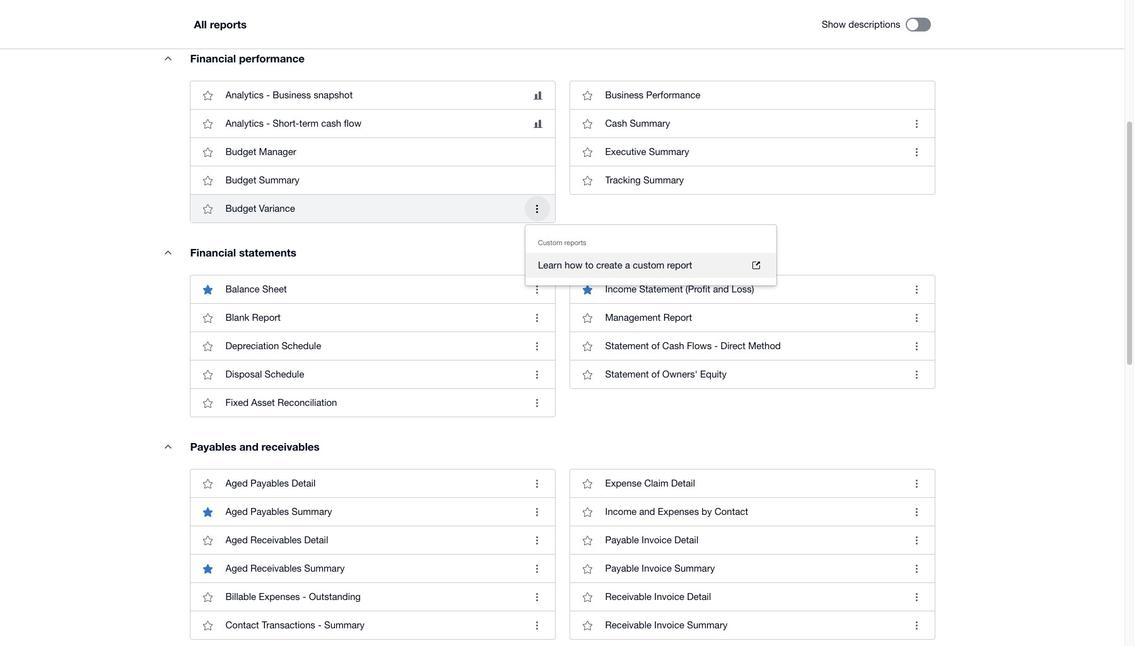 Task type: describe. For each thing, give the bounding box(es) containing it.
financial statements
[[190, 246, 297, 259]]

aged payables summary
[[226, 507, 332, 518]]

payable for payable invoice detail
[[605, 535, 639, 546]]

summary inside tracking summary link
[[644, 175, 684, 186]]

invoice for receivable invoice detail
[[655, 592, 685, 603]]

short-
[[273, 118, 299, 129]]

of for cash
[[652, 341, 660, 352]]

management report
[[605, 312, 692, 323]]

favorite image for executive summary
[[575, 140, 600, 165]]

0 vertical spatial and
[[713, 284, 729, 295]]

receivable for receivable invoice detail
[[605, 592, 652, 603]]

tracking
[[605, 175, 641, 186]]

tracking summary link
[[570, 166, 935, 194]]

receivables
[[262, 441, 320, 454]]

budget for budget variance
[[226, 203, 256, 214]]

analytics for analytics - business snapshot
[[226, 90, 264, 100]]

statement for cash
[[605, 341, 649, 352]]

favorite image for payable invoice summary
[[575, 557, 600, 582]]

to
[[585, 260, 594, 271]]

1 business from the left
[[273, 90, 311, 100]]

income statement (profit and loss)
[[605, 284, 755, 295]]

learn how to create a custom report
[[538, 260, 693, 271]]

aged for aged receivables detail
[[226, 535, 248, 546]]

aged receivables detail link
[[190, 526, 555, 555]]

disposal schedule link
[[190, 360, 555, 389]]

more options image for expense claim detail
[[905, 472, 930, 497]]

reconciliation
[[278, 398, 337, 408]]

custom reports
[[538, 239, 587, 247]]

summary inside payable invoice summary link
[[675, 564, 715, 574]]

manager
[[259, 147, 296, 157]]

report for blank report
[[252, 312, 281, 323]]

performance
[[239, 52, 305, 65]]

business performance link
[[570, 82, 935, 109]]

receivable invoice summary
[[605, 620, 728, 631]]

billable expenses - outstanding
[[226, 592, 361, 603]]

learn how to create a custom report list box
[[526, 225, 777, 286]]

all reports
[[194, 18, 247, 31]]

expense claim detail link
[[570, 470, 935, 498]]

more options image for executive summary
[[905, 140, 930, 165]]

favorite image for billable expenses - outstanding
[[195, 585, 221, 610]]

more options image for management report
[[905, 306, 930, 331]]

more options image inside budget variance 'link'
[[525, 196, 550, 222]]

and for income and expenses by contact
[[639, 507, 655, 518]]

depreciation schedule
[[226, 341, 321, 352]]

statements
[[239, 246, 297, 259]]

favorite image for fixed asset reconciliation
[[195, 391, 221, 416]]

direct
[[721, 341, 746, 352]]

aged payables detail link
[[190, 470, 555, 498]]

financial for financial performance
[[190, 52, 236, 65]]

summary inside aged payables summary link
[[292, 507, 332, 518]]

summary inside budget summary link
[[259, 175, 300, 186]]

- inside billable expenses - outstanding link
[[303, 592, 306, 603]]

expand report group image for financial performance
[[156, 46, 181, 71]]

favorite image for depreciation schedule
[[195, 334, 221, 359]]

- down performance
[[266, 90, 270, 100]]

by
[[702, 507, 712, 518]]

aged for aged receivables summary
[[226, 564, 248, 574]]

more options image for aged payables detail
[[525, 472, 550, 497]]

executive summary
[[605, 147, 690, 157]]

more options image for fixed asset reconciliation
[[525, 391, 550, 416]]

report for management report
[[664, 312, 692, 323]]

receivable invoice summary link
[[570, 612, 935, 640]]

more options image for statement of owners' equity
[[905, 362, 930, 388]]

budget for budget summary
[[226, 175, 256, 186]]

remove favorite image for income statement (profit and loss)
[[575, 277, 600, 302]]

summary inside the executive summary link
[[649, 147, 690, 157]]

favorite image for statement of owners' equity
[[575, 362, 600, 388]]

more options image for balance sheet
[[525, 277, 550, 302]]

analytics for analytics - short-term cash flow
[[226, 118, 264, 129]]

of for owners'
[[652, 369, 660, 380]]

receivable invoice detail
[[605, 592, 711, 603]]

payable invoice detail link
[[570, 526, 935, 555]]

expand report group image for payables and receivables
[[156, 434, 181, 460]]

analytics - business snapshot
[[226, 90, 353, 100]]

favorite image for payable invoice detail
[[575, 528, 600, 554]]

show
[[822, 19, 846, 30]]

payable for payable invoice summary
[[605, 564, 639, 574]]

contact transactions - summary
[[226, 620, 365, 631]]

statement of owners' equity link
[[570, 360, 935, 389]]

payable invoice detail
[[605, 535, 699, 546]]

asset
[[251, 398, 275, 408]]

more information about analytics - short-term cash flow image
[[534, 120, 542, 128]]

more information about analytics - business snapshot image
[[534, 91, 542, 100]]

report
[[667, 260, 693, 271]]

management
[[605, 312, 661, 323]]

create
[[596, 260, 623, 271]]

payables for aged payables detail
[[250, 478, 289, 489]]

remove favorite image for aged payables summary
[[195, 500, 221, 525]]

favorite image for blank report
[[195, 306, 221, 331]]

term
[[299, 118, 319, 129]]

more options image for income and expenses by contact
[[905, 500, 930, 525]]

budget manager
[[226, 147, 296, 157]]

billable
[[226, 592, 256, 603]]

payable invoice summary
[[605, 564, 715, 574]]

summary inside cash summary link
[[630, 118, 671, 129]]

more options image for payable invoice detail
[[905, 528, 930, 554]]

favorite image for budget variance
[[195, 196, 221, 222]]

disposal schedule
[[226, 369, 304, 380]]

receivable invoice detail link
[[570, 583, 935, 612]]

summary inside receivable invoice summary link
[[687, 620, 728, 631]]

favorite image for tracking summary
[[575, 168, 600, 193]]

fixed asset reconciliation
[[226, 398, 337, 408]]

income statement (profit and loss) link
[[570, 276, 935, 304]]

descriptions
[[849, 19, 901, 30]]

payable invoice summary link
[[570, 555, 935, 583]]

aged receivables summary
[[226, 564, 345, 574]]

favorite image for aged receivables detail
[[195, 528, 221, 554]]

aged payables detail
[[226, 478, 316, 489]]

favorite image for business performance
[[575, 83, 600, 108]]

favorite image for aged payables detail
[[195, 472, 221, 497]]

more options image for income statement (profit and loss)
[[905, 277, 930, 302]]

more options image for blank report
[[525, 306, 550, 331]]

income and expenses by contact
[[605, 507, 749, 518]]

more options image for billable expenses - outstanding
[[525, 585, 550, 610]]

- inside statement of cash flows - direct method 'link'
[[715, 341, 718, 352]]

schedule for disposal schedule
[[265, 369, 304, 380]]

remove favorite image for aged receivables summary
[[195, 557, 221, 582]]

more options image for contact transactions - summary
[[525, 613, 550, 639]]

more options image for depreciation schedule
[[525, 334, 550, 359]]

method
[[749, 341, 781, 352]]

blank report link
[[190, 304, 555, 332]]

summary inside aged receivables summary link
[[304, 564, 345, 574]]

more options image for statement of cash flows - direct method
[[905, 334, 930, 359]]

learn
[[538, 260, 562, 271]]

claim
[[645, 478, 669, 489]]

favorite image for receivable invoice detail
[[575, 585, 600, 610]]

show descriptions
[[822, 19, 901, 30]]

budget for budget manager
[[226, 147, 256, 157]]

disposal
[[226, 369, 262, 380]]

income and expenses by contact link
[[570, 498, 935, 526]]



Task type: vqa. For each thing, say whether or not it's contained in the screenshot.
'and' inside income statement (profit and loss) link
yes



Task type: locate. For each thing, give the bounding box(es) containing it.
budget manager link
[[190, 138, 555, 166]]

1 of from the top
[[652, 341, 660, 352]]

flow
[[344, 118, 362, 129]]

statement of cash flows - direct method link
[[570, 332, 935, 360]]

favorite image for statement of cash flows - direct method
[[575, 334, 600, 359]]

favorite image inside cash summary link
[[575, 111, 600, 136]]

0 horizontal spatial business
[[273, 90, 311, 100]]

payable down payable invoice detail
[[605, 564, 639, 574]]

2 vertical spatial and
[[639, 507, 655, 518]]

summary down outstanding
[[324, 620, 365, 631]]

budget down budget summary
[[226, 203, 256, 214]]

favorite image for analytics - business snapshot
[[195, 83, 221, 108]]

snapshot
[[314, 90, 353, 100]]

receivable
[[605, 592, 652, 603], [605, 620, 652, 631]]

2 analytics from the top
[[226, 118, 264, 129]]

aged up billable
[[226, 564, 248, 574]]

blank
[[226, 312, 249, 323]]

invoice for payable invoice summary
[[642, 564, 672, 574]]

transactions
[[262, 620, 315, 631]]

invoice inside receivable invoice detail link
[[655, 592, 685, 603]]

analytics up budget manager
[[226, 118, 264, 129]]

1 vertical spatial of
[[652, 369, 660, 380]]

payables and receivables
[[190, 441, 320, 454]]

statement down management
[[605, 341, 649, 352]]

invoice for receivable invoice summary
[[655, 620, 685, 631]]

payables for aged payables summary
[[250, 507, 289, 518]]

fixed
[[226, 398, 249, 408]]

aged inside aged receivables summary link
[[226, 564, 248, 574]]

business performance
[[605, 90, 701, 100]]

1 vertical spatial and
[[240, 441, 259, 454]]

summary up tracking summary
[[649, 147, 690, 157]]

0 vertical spatial statement
[[639, 284, 683, 295]]

schedule
[[282, 341, 321, 352], [265, 369, 304, 380]]

aged inside aged payables detail link
[[226, 478, 248, 489]]

1 expand report group image from the top
[[156, 46, 181, 71]]

report right blank
[[252, 312, 281, 323]]

0 vertical spatial budget
[[226, 147, 256, 157]]

0 vertical spatial cash
[[605, 118, 627, 129]]

2 expand report group image from the top
[[156, 434, 181, 460]]

remove favorite image inside aged receivables summary link
[[195, 557, 221, 582]]

2 income from the top
[[605, 507, 637, 518]]

summary down manager
[[259, 175, 300, 186]]

more options image inside statement of cash flows - direct method 'link'
[[905, 334, 930, 359]]

management report link
[[570, 304, 935, 332]]

aged receivables detail
[[226, 535, 328, 546]]

budget variance link
[[190, 194, 555, 223]]

0 vertical spatial remove favorite image
[[575, 277, 600, 302]]

0 vertical spatial expenses
[[658, 507, 699, 518]]

aged receivables summary link
[[190, 555, 555, 583]]

2 payable from the top
[[605, 564, 639, 574]]

summary inside "contact transactions - summary" link
[[324, 620, 365, 631]]

of inside 'link'
[[652, 341, 660, 352]]

reports inside learn how to create a custom report list box
[[565, 239, 587, 247]]

statement for owners'
[[605, 369, 649, 380]]

cash up executive
[[605, 118, 627, 129]]

expenses
[[658, 507, 699, 518], [259, 592, 300, 603]]

invoice down receivable invoice detail at bottom
[[655, 620, 685, 631]]

business
[[273, 90, 311, 100], [605, 90, 644, 100]]

and left loss)
[[713, 284, 729, 295]]

owners'
[[663, 369, 698, 380]]

detail for aged receivables detail
[[304, 535, 328, 546]]

variance
[[259, 203, 295, 214]]

cash inside cash summary link
[[605, 118, 627, 129]]

favorite image inside depreciation schedule link
[[195, 334, 221, 359]]

1 vertical spatial payables
[[250, 478, 289, 489]]

1 vertical spatial contact
[[226, 620, 259, 631]]

invoice inside receivable invoice summary link
[[655, 620, 685, 631]]

0 vertical spatial receivable
[[605, 592, 652, 603]]

favorite image inside receivable invoice summary link
[[575, 613, 600, 639]]

summary up aged receivables detail
[[292, 507, 332, 518]]

income inside income statement (profit and loss) link
[[605, 284, 637, 295]]

balance sheet link
[[190, 276, 555, 304]]

aged down payables and receivables
[[226, 478, 248, 489]]

1 vertical spatial statement
[[605, 341, 649, 352]]

reports for all reports
[[210, 18, 247, 31]]

- right transactions
[[318, 620, 322, 631]]

favorite image inside statement of cash flows - direct method 'link'
[[575, 334, 600, 359]]

aged
[[226, 478, 248, 489], [226, 507, 248, 518], [226, 535, 248, 546], [226, 564, 248, 574]]

1 vertical spatial expand report group image
[[156, 434, 181, 460]]

1 horizontal spatial reports
[[565, 239, 587, 247]]

favorite image inside tracking summary link
[[575, 168, 600, 193]]

equity
[[700, 369, 727, 380]]

depreciation schedule link
[[190, 332, 555, 360]]

more options image for receivable invoice detail
[[905, 585, 930, 610]]

budget variance
[[226, 203, 295, 214]]

favorite image inside expense claim detail link
[[575, 472, 600, 497]]

- left short-
[[266, 118, 270, 129]]

favorite image
[[575, 83, 600, 108], [195, 140, 221, 165], [575, 168, 600, 193], [195, 306, 221, 331], [575, 334, 600, 359], [195, 362, 221, 388], [575, 362, 600, 388], [195, 472, 221, 497], [575, 528, 600, 554], [195, 585, 221, 610], [195, 613, 221, 639], [575, 613, 600, 639]]

receivable down receivable invoice detail at bottom
[[605, 620, 652, 631]]

0 horizontal spatial expenses
[[259, 592, 300, 603]]

2 receivables from the top
[[250, 564, 302, 574]]

summary up 'executive summary'
[[630, 118, 671, 129]]

schedule up the fixed asset reconciliation on the bottom of the page
[[265, 369, 304, 380]]

1 vertical spatial receivables
[[250, 564, 302, 574]]

sheet
[[262, 284, 287, 295]]

billable expenses - outstanding link
[[190, 583, 555, 612]]

cash
[[605, 118, 627, 129], [663, 341, 685, 352]]

2 receivable from the top
[[605, 620, 652, 631]]

2 horizontal spatial and
[[713, 284, 729, 295]]

balance
[[226, 284, 260, 295]]

budget
[[226, 147, 256, 157], [226, 175, 256, 186], [226, 203, 256, 214]]

favorite image
[[195, 83, 221, 108], [195, 111, 221, 136], [575, 111, 600, 136], [575, 140, 600, 165], [195, 168, 221, 193], [195, 196, 221, 222], [575, 306, 600, 331], [195, 334, 221, 359], [195, 391, 221, 416], [575, 472, 600, 497], [575, 500, 600, 525], [195, 528, 221, 554], [575, 557, 600, 582], [575, 585, 600, 610]]

favorite image inside income and expenses by contact link
[[575, 500, 600, 525]]

invoice for payable invoice detail
[[642, 535, 672, 546]]

1 vertical spatial reports
[[565, 239, 587, 247]]

favorite image inside management report link
[[575, 306, 600, 331]]

custom
[[633, 260, 665, 271]]

more options image for disposal schedule
[[525, 362, 550, 388]]

favorite image inside aged payables detail link
[[195, 472, 221, 497]]

1 receivable from the top
[[605, 592, 652, 603]]

2 report from the left
[[664, 312, 692, 323]]

detail right claim on the bottom of page
[[671, 478, 695, 489]]

detail up aged payables summary
[[292, 478, 316, 489]]

all
[[194, 18, 207, 31]]

learn how to create a custom report link
[[526, 253, 777, 278]]

more options image inside income statement (profit and loss) link
[[905, 277, 930, 302]]

aged inside aged receivables detail link
[[226, 535, 248, 546]]

more options image inside expense claim detail link
[[905, 472, 930, 497]]

income down learn how to create a custom report
[[605, 284, 637, 295]]

0 horizontal spatial contact
[[226, 620, 259, 631]]

payable up payable invoice summary
[[605, 535, 639, 546]]

favorite image inside "blank report" link
[[195, 306, 221, 331]]

contact inside income and expenses by contact link
[[715, 507, 749, 518]]

remove favorite image inside income statement (profit and loss) link
[[575, 277, 600, 302]]

4 aged from the top
[[226, 564, 248, 574]]

balance sheet
[[226, 284, 287, 295]]

detail for aged payables detail
[[292, 478, 316, 489]]

more options image inside statement of owners' equity link
[[905, 362, 930, 388]]

favorite image for expense claim detail
[[575, 472, 600, 497]]

cash inside statement of cash flows - direct method 'link'
[[663, 341, 685, 352]]

summary up outstanding
[[304, 564, 345, 574]]

favorite image inside budget manager 'link'
[[195, 140, 221, 165]]

aged for aged payables detail
[[226, 478, 248, 489]]

1 vertical spatial remove favorite image
[[195, 500, 221, 525]]

1 vertical spatial expenses
[[259, 592, 300, 603]]

payables down aged payables detail in the bottom of the page
[[250, 507, 289, 518]]

outstanding
[[309, 592, 361, 603]]

0 vertical spatial payables
[[190, 441, 237, 454]]

0 vertical spatial expand report group image
[[156, 46, 181, 71]]

statement
[[639, 284, 683, 295], [605, 341, 649, 352], [605, 369, 649, 380]]

income inside income and expenses by contact link
[[605, 507, 637, 518]]

detail for expense claim detail
[[671, 478, 695, 489]]

3 aged from the top
[[226, 535, 248, 546]]

more options image for aged payables summary
[[525, 500, 550, 525]]

2 business from the left
[[605, 90, 644, 100]]

1 vertical spatial payable
[[605, 564, 639, 574]]

2 vertical spatial statement
[[605, 369, 649, 380]]

depreciation
[[226, 341, 279, 352]]

contact inside "contact transactions - summary" link
[[226, 620, 259, 631]]

1 horizontal spatial cash
[[663, 341, 685, 352]]

expense
[[605, 478, 642, 489]]

and down expense claim detail
[[639, 507, 655, 518]]

reports for custom reports
[[565, 239, 587, 247]]

budget summary
[[226, 175, 300, 186]]

more options image for payable invoice summary
[[905, 557, 930, 582]]

expense claim detail
[[605, 478, 695, 489]]

favorite image inside budget variance 'link'
[[195, 196, 221, 222]]

favorite image inside "contact transactions - summary" link
[[195, 613, 221, 639]]

remove favorite image inside aged payables summary link
[[195, 500, 221, 525]]

- right flows
[[715, 341, 718, 352]]

expand report group image
[[156, 46, 181, 71], [156, 434, 181, 460]]

-
[[266, 90, 270, 100], [266, 118, 270, 129], [715, 341, 718, 352], [303, 592, 306, 603], [318, 620, 322, 631]]

1 vertical spatial receivable
[[605, 620, 652, 631]]

favorite image inside fixed asset reconciliation link
[[195, 391, 221, 416]]

remove favorite image
[[575, 277, 600, 302], [195, 500, 221, 525], [195, 557, 221, 582]]

income down expense
[[605, 507, 637, 518]]

flows
[[687, 341, 712, 352]]

0 vertical spatial receivables
[[250, 535, 302, 546]]

expenses left the by
[[658, 507, 699, 518]]

2 financial from the top
[[190, 246, 236, 259]]

0 horizontal spatial reports
[[210, 18, 247, 31]]

favorite image inside payable invoice summary link
[[575, 557, 600, 582]]

0 vertical spatial income
[[605, 284, 637, 295]]

2 vertical spatial remove favorite image
[[195, 557, 221, 582]]

summary down 'executive summary'
[[644, 175, 684, 186]]

business up analytics - short-term cash flow
[[273, 90, 311, 100]]

invoice up 'receivable invoice summary'
[[655, 592, 685, 603]]

detail for receivable invoice detail
[[687, 592, 711, 603]]

2 of from the top
[[652, 369, 660, 380]]

cash
[[321, 118, 341, 129]]

statement inside 'link'
[[605, 341, 649, 352]]

0 horizontal spatial report
[[252, 312, 281, 323]]

1 budget from the top
[[226, 147, 256, 157]]

more options image
[[525, 196, 550, 222], [905, 306, 930, 331], [525, 334, 550, 359], [525, 472, 550, 497], [905, 472, 930, 497], [525, 500, 550, 525], [905, 500, 930, 525], [525, 528, 550, 554], [905, 528, 930, 554], [525, 557, 550, 582], [525, 585, 550, 610], [905, 585, 930, 610]]

payable
[[605, 535, 639, 546], [605, 564, 639, 574]]

0 vertical spatial contact
[[715, 507, 749, 518]]

detail for payable invoice detail
[[675, 535, 699, 546]]

financial performance
[[190, 52, 305, 65]]

summary
[[630, 118, 671, 129], [649, 147, 690, 157], [259, 175, 300, 186], [644, 175, 684, 186], [292, 507, 332, 518], [304, 564, 345, 574], [675, 564, 715, 574], [324, 620, 365, 631], [687, 620, 728, 631]]

receivables down aged payables summary
[[250, 535, 302, 546]]

blank report
[[226, 312, 281, 323]]

1 horizontal spatial business
[[605, 90, 644, 100]]

financial for financial statements
[[190, 246, 236, 259]]

remove favorite image
[[195, 277, 221, 302]]

payables up aged payables summary
[[250, 478, 289, 489]]

more options image inside "blank report" link
[[525, 306, 550, 331]]

aged down aged payables detail in the bottom of the page
[[226, 507, 248, 518]]

receivable down payable invoice summary
[[605, 592, 652, 603]]

2 vertical spatial payables
[[250, 507, 289, 518]]

more options image for aged receivables summary
[[525, 557, 550, 582]]

detail down income and expenses by contact
[[675, 535, 699, 546]]

summary down receivable invoice detail link
[[687, 620, 728, 631]]

reports up how
[[565, 239, 587, 247]]

contact down billable
[[226, 620, 259, 631]]

favorite image for receivable invoice summary
[[575, 613, 600, 639]]

1 financial from the top
[[190, 52, 236, 65]]

of down management report in the top of the page
[[652, 341, 660, 352]]

1 vertical spatial financial
[[190, 246, 236, 259]]

1 horizontal spatial and
[[639, 507, 655, 518]]

aged for aged payables summary
[[226, 507, 248, 518]]

(profit
[[686, 284, 711, 295]]

income for income and expenses by contact
[[605, 507, 637, 518]]

more options image for receivable invoice summary
[[905, 613, 930, 639]]

executive summary link
[[570, 138, 935, 166]]

detail up 'receivable invoice summary'
[[687, 592, 711, 603]]

favorite image inside receivable invoice detail link
[[575, 585, 600, 610]]

more options image for aged receivables detail
[[525, 528, 550, 554]]

favorite image inside billable expenses - outstanding link
[[195, 585, 221, 610]]

schedule up disposal schedule
[[282, 341, 321, 352]]

summary up receivable invoice detail at bottom
[[675, 564, 715, 574]]

0 vertical spatial analytics
[[226, 90, 264, 100]]

detail up aged receivables summary
[[304, 535, 328, 546]]

statement down learn how to create a custom report link
[[639, 284, 683, 295]]

1 horizontal spatial report
[[664, 312, 692, 323]]

1 vertical spatial schedule
[[265, 369, 304, 380]]

favorite image for income and expenses by contact
[[575, 500, 600, 525]]

cash left flows
[[663, 341, 685, 352]]

payables down fixed
[[190, 441, 237, 454]]

contact
[[715, 507, 749, 518], [226, 620, 259, 631]]

1 report from the left
[[252, 312, 281, 323]]

and for payables and receivables
[[240, 441, 259, 454]]

favorite image inside the executive summary link
[[575, 140, 600, 165]]

0 horizontal spatial and
[[240, 441, 259, 454]]

1 horizontal spatial expenses
[[658, 507, 699, 518]]

financial up remove favorite image
[[190, 246, 236, 259]]

executive
[[605, 147, 646, 157]]

favorite image inside aged receivables detail link
[[195, 528, 221, 554]]

more options image inside "contact transactions - summary" link
[[525, 613, 550, 639]]

of left owners'
[[652, 369, 660, 380]]

1 vertical spatial cash
[[663, 341, 685, 352]]

more options image inside depreciation schedule link
[[525, 334, 550, 359]]

aged payables summary link
[[190, 498, 555, 526]]

budget up budget variance
[[226, 175, 256, 186]]

- up contact transactions - summary
[[303, 592, 306, 603]]

more options image inside management report link
[[905, 306, 930, 331]]

cash summary
[[605, 118, 671, 129]]

1 analytics from the top
[[226, 90, 264, 100]]

1 income from the top
[[605, 284, 637, 295]]

a
[[625, 260, 630, 271]]

statement of owners' equity
[[605, 369, 727, 380]]

receivables down aged receivables detail
[[250, 564, 302, 574]]

1 vertical spatial income
[[605, 507, 637, 518]]

expand report group image
[[156, 240, 181, 265]]

invoice inside payable invoice detail link
[[642, 535, 672, 546]]

and left receivables
[[240, 441, 259, 454]]

aged inside aged payables summary link
[[226, 507, 248, 518]]

reports
[[210, 18, 247, 31], [565, 239, 587, 247]]

favorite image for disposal schedule
[[195, 362, 221, 388]]

0 vertical spatial reports
[[210, 18, 247, 31]]

more options image inside receivable invoice summary link
[[905, 613, 930, 639]]

aged down aged payables summary
[[226, 535, 248, 546]]

loss)
[[732, 284, 755, 295]]

favorite image inside budget summary link
[[195, 168, 221, 193]]

budget up budget summary
[[226, 147, 256, 157]]

- inside "contact transactions - summary" link
[[318, 620, 322, 631]]

1 vertical spatial analytics
[[226, 118, 264, 129]]

of
[[652, 341, 660, 352], [652, 369, 660, 380]]

favorite image for analytics - short-term cash flow
[[195, 111, 221, 136]]

income
[[605, 284, 637, 295], [605, 507, 637, 518]]

receivable for receivable invoice summary
[[605, 620, 652, 631]]

statement left owners'
[[605, 369, 649, 380]]

0 horizontal spatial cash
[[605, 118, 627, 129]]

favorite image for budget summary
[[195, 168, 221, 193]]

budget summary link
[[190, 166, 555, 194]]

favorite image for contact transactions - summary
[[195, 613, 221, 639]]

statement of cash flows - direct method
[[605, 341, 781, 352]]

invoice inside payable invoice summary link
[[642, 564, 672, 574]]

more options image inside income and expenses by contact link
[[905, 500, 930, 525]]

report down the "income statement (profit and loss)"
[[664, 312, 692, 323]]

expenses down aged receivables summary
[[259, 592, 300, 603]]

performance
[[646, 90, 701, 100]]

favorite image inside statement of owners' equity link
[[575, 362, 600, 388]]

favorite image inside disposal schedule link
[[195, 362, 221, 388]]

favorite image for cash summary
[[575, 111, 600, 136]]

more options image for cash summary
[[905, 111, 930, 136]]

reports right all
[[210, 18, 247, 31]]

schedule for depreciation schedule
[[282, 341, 321, 352]]

invoice up receivable invoice detail at bottom
[[642, 564, 672, 574]]

0 vertical spatial of
[[652, 341, 660, 352]]

invoice up payable invoice summary
[[642, 535, 672, 546]]

1 payable from the top
[[605, 535, 639, 546]]

contact right the by
[[715, 507, 749, 518]]

analytics down financial performance
[[226, 90, 264, 100]]

2 aged from the top
[[226, 507, 248, 518]]

receivables for detail
[[250, 535, 302, 546]]

favorite image for management report
[[575, 306, 600, 331]]

0 vertical spatial financial
[[190, 52, 236, 65]]

favorite image for budget manager
[[195, 140, 221, 165]]

business up cash summary
[[605, 90, 644, 100]]

1 aged from the top
[[226, 478, 248, 489]]

receivables for summary
[[250, 564, 302, 574]]

1 horizontal spatial contact
[[715, 507, 749, 518]]

favorite image inside "business performance" link
[[575, 83, 600, 108]]

2 vertical spatial budget
[[226, 203, 256, 214]]

3 budget from the top
[[226, 203, 256, 214]]

receivables
[[250, 535, 302, 546], [250, 564, 302, 574]]

more options image
[[905, 111, 930, 136], [905, 140, 930, 165], [525, 277, 550, 302], [905, 277, 930, 302], [525, 306, 550, 331], [905, 334, 930, 359], [525, 362, 550, 388], [905, 362, 930, 388], [525, 391, 550, 416], [905, 557, 930, 582], [525, 613, 550, 639], [905, 613, 930, 639]]

1 receivables from the top
[[250, 535, 302, 546]]

custom
[[538, 239, 563, 247]]

income for income statement (profit and loss)
[[605, 284, 637, 295]]

0 vertical spatial schedule
[[282, 341, 321, 352]]

how
[[565, 260, 583, 271]]

contact transactions - summary link
[[190, 612, 555, 640]]

analytics - short-term cash flow
[[226, 118, 362, 129]]

2 budget from the top
[[226, 175, 256, 186]]

favorite image inside payable invoice detail link
[[575, 528, 600, 554]]

more options image inside aged receivables detail link
[[525, 528, 550, 554]]

financial down all reports
[[190, 52, 236, 65]]

1 vertical spatial budget
[[226, 175, 256, 186]]

more options image inside receivable invoice detail link
[[905, 585, 930, 610]]

more options image inside disposal schedule link
[[525, 362, 550, 388]]

0 vertical spatial payable
[[605, 535, 639, 546]]



